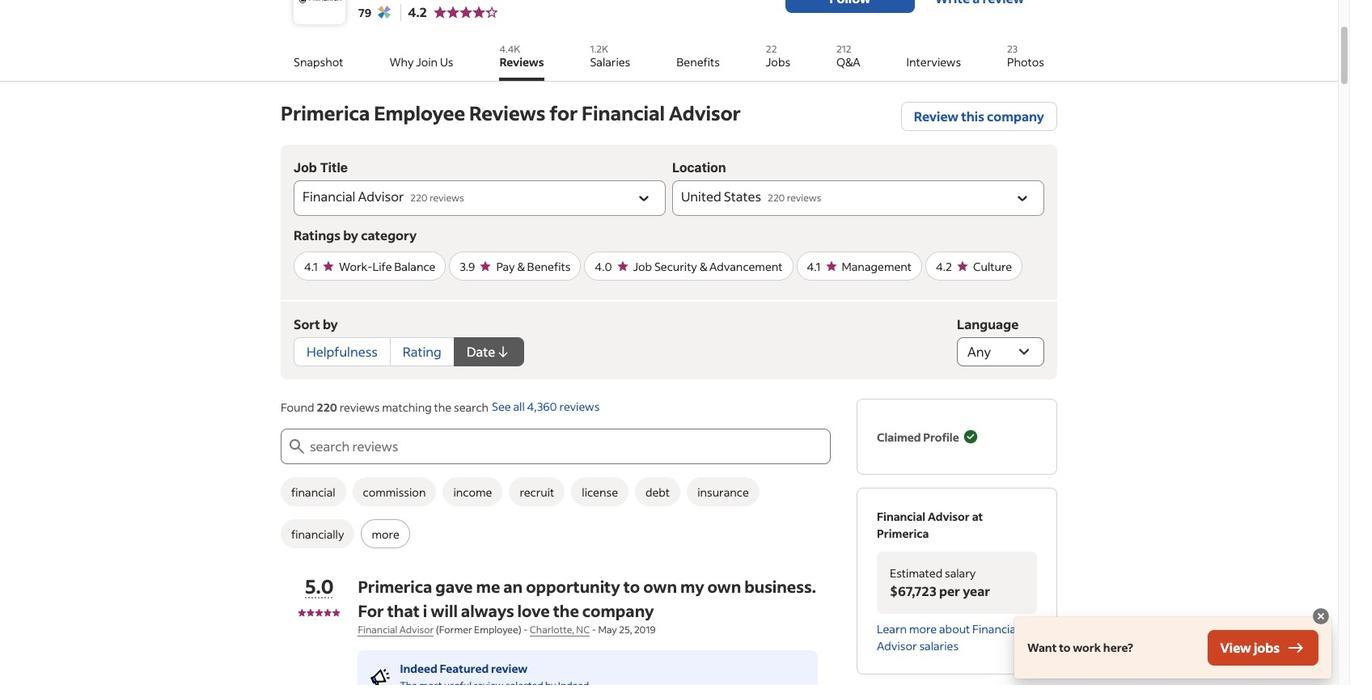 Task type: vqa. For each thing, say whether or not it's contained in the screenshot.


Task type: locate. For each thing, give the bounding box(es) containing it.
primerica inside financial advisor at primerica
[[877, 526, 929, 541]]

1 vertical spatial job
[[633, 259, 652, 274]]

0 vertical spatial primerica
[[281, 100, 370, 125]]

own right the my
[[708, 576, 742, 597]]

financial down title at the left
[[303, 188, 356, 205]]

advisor inside learn more about financial advisor salaries
[[877, 639, 917, 654]]

1 vertical spatial more
[[910, 622, 937, 637]]

primerica
[[281, 100, 370, 125], [877, 526, 929, 541], [358, 576, 432, 597]]

1 4.1 from the left
[[304, 259, 318, 274]]

(former
[[436, 624, 472, 636]]

4.1 down the ratings
[[304, 259, 318, 274]]

0 vertical spatial benefits
[[677, 54, 720, 70]]

us
[[440, 54, 454, 70]]

220 inside united states 220 reviews
[[768, 192, 785, 204]]

2 horizontal spatial 220
[[768, 192, 785, 204]]

1 vertical spatial primerica
[[877, 526, 929, 541]]

benefits right pay
[[527, 259, 571, 274]]

advisor down benefits link
[[669, 100, 741, 125]]

to up 25,
[[624, 576, 640, 597]]

- down love
[[524, 624, 528, 636]]

1 horizontal spatial more
[[910, 622, 937, 637]]

reviews inside united states 220 reviews
[[787, 192, 822, 204]]

salaries
[[920, 639, 959, 654]]

advisor inside primerica gave me an opportunity to own my own business. for that i will always love the company financial advisor (former employee) - charlotte, nc - may 25, 2019
[[400, 624, 434, 636]]

& right pay
[[517, 259, 525, 274]]

1 & from the left
[[517, 259, 525, 274]]

0 horizontal spatial benefits
[[527, 259, 571, 274]]

0 horizontal spatial the
[[434, 400, 452, 415]]

to
[[624, 576, 640, 597], [1059, 640, 1071, 656]]

company
[[987, 108, 1045, 125], [583, 600, 654, 622]]

advisor
[[669, 100, 741, 125], [358, 188, 404, 205], [928, 509, 970, 524], [400, 624, 434, 636], [877, 639, 917, 654]]

location
[[673, 160, 726, 175]]

insurance link
[[687, 477, 760, 507]]

by for sort
[[323, 316, 338, 333]]

matching
[[382, 400, 432, 415]]

by
[[343, 227, 359, 244], [323, 316, 338, 333]]

220 up category
[[411, 192, 428, 204]]

company up 25,
[[583, 600, 654, 622]]

financial inside primerica gave me an opportunity to own my own business. for that i will always love the company financial advisor (former employee) - charlotte, nc - may 25, 2019
[[358, 624, 398, 636]]

estimated
[[890, 566, 943, 581]]

0 vertical spatial the
[[434, 400, 452, 415]]

1 horizontal spatial benefits
[[677, 54, 720, 70]]

0 vertical spatial company
[[987, 108, 1045, 125]]

1 vertical spatial to
[[1059, 640, 1071, 656]]

reviews left matching
[[340, 400, 380, 415]]

see
[[492, 399, 511, 415]]

2 - from the left
[[592, 624, 596, 636]]

more down commission
[[372, 526, 400, 542]]

0 vertical spatial to
[[624, 576, 640, 597]]

0 horizontal spatial 220
[[317, 400, 337, 415]]

income
[[454, 484, 492, 500]]

the up charlotte, nc link
[[553, 600, 579, 622]]

5.0 button
[[305, 574, 334, 599]]

primerica employee reviews for financial advisor
[[281, 100, 741, 125]]

financial down 'for'
[[358, 624, 398, 636]]

by up work-
[[343, 227, 359, 244]]

management
[[842, 259, 912, 274]]

220 inside financial advisor 220 reviews
[[411, 192, 428, 204]]

insurance
[[698, 484, 749, 500]]

- right the nc
[[592, 624, 596, 636]]

0 horizontal spatial own
[[644, 576, 677, 597]]

Input keywords to search reviews field
[[307, 429, 831, 465]]

an
[[504, 576, 523, 597]]

-
[[524, 624, 528, 636], [592, 624, 596, 636]]

0 horizontal spatial &
[[517, 259, 525, 274]]

more inside learn more about financial advisor salaries
[[910, 622, 937, 637]]

4.2 right work wellbeing logo
[[408, 3, 427, 20]]

22
[[766, 43, 777, 55]]

by right 'sort'
[[323, 316, 338, 333]]

search
[[454, 400, 489, 415]]

financial up estimated
[[877, 509, 926, 524]]

212 q&a
[[837, 43, 861, 70]]

financial down salaries
[[582, 100, 665, 125]]

view jobs link
[[1208, 630, 1319, 666]]

1 horizontal spatial own
[[708, 576, 742, 597]]

work-
[[339, 259, 373, 274]]

0 horizontal spatial by
[[323, 316, 338, 333]]

interviews link
[[907, 37, 962, 81]]

primerica up that
[[358, 576, 432, 597]]

4.1 left management
[[807, 259, 821, 274]]

more up salaries
[[910, 622, 937, 637]]

work
[[1073, 640, 1101, 656]]

company right this
[[987, 108, 1045, 125]]

& right security
[[700, 259, 707, 274]]

1 vertical spatial 4.2
[[936, 259, 953, 274]]

0 horizontal spatial -
[[524, 624, 528, 636]]

4.0
[[595, 259, 612, 274]]

2019
[[635, 624, 656, 636]]

more
[[372, 526, 400, 542], [910, 622, 937, 637]]

the left search
[[434, 400, 452, 415]]

reviews
[[500, 54, 544, 70], [469, 100, 546, 125]]

reviews right states
[[787, 192, 822, 204]]

financial right about
[[973, 622, 1019, 637]]

why join us link
[[390, 37, 454, 81]]

sort by
[[294, 316, 338, 333]]

see all 4,360 reviews link
[[492, 399, 600, 416]]

1 vertical spatial by
[[323, 316, 338, 333]]

reviews left for
[[469, 100, 546, 125]]

4,360
[[527, 399, 557, 415]]

to inside primerica gave me an opportunity to own my own business. for that i will always love the company financial advisor (former employee) - charlotte, nc - may 25, 2019
[[624, 576, 640, 597]]

close image
[[1312, 607, 1331, 626]]

financially
[[291, 526, 344, 542]]

0 vertical spatial 4.2
[[408, 3, 427, 20]]

advisor down "learn"
[[877, 639, 917, 654]]

interviews
[[907, 54, 962, 70]]

1 vertical spatial the
[[553, 600, 579, 622]]

join
[[416, 54, 438, 70]]

found 220 reviews matching the search see all 4,360 reviews
[[281, 399, 600, 415]]

more inside button
[[372, 526, 400, 542]]

2 vertical spatial primerica
[[358, 576, 432, 597]]

benefits left 22
[[677, 54, 720, 70]]

220 for financial advisor
[[411, 192, 428, 204]]

0 horizontal spatial company
[[583, 600, 654, 622]]

reviews up primerica employee reviews for financial advisor
[[500, 54, 544, 70]]

primerica down snapshot
[[281, 100, 370, 125]]

job left title at the left
[[294, 160, 317, 175]]

category
[[361, 227, 417, 244]]

states
[[724, 188, 762, 205]]

reviews up 3.9
[[430, 192, 464, 204]]

primerica inside primerica gave me an opportunity to own my own business. for that i will always love the company financial advisor (former employee) - charlotte, nc - may 25, 2019
[[358, 576, 432, 597]]

me
[[476, 576, 500, 597]]

2 4.1 from the left
[[807, 259, 821, 274]]

financial advisor at primerica
[[877, 509, 983, 541]]

title
[[320, 160, 348, 175]]

1 vertical spatial benefits
[[527, 259, 571, 274]]

22 jobs
[[766, 43, 791, 70]]

reviews inside financial advisor 220 reviews
[[430, 192, 464, 204]]

group
[[294, 337, 525, 367]]

1 horizontal spatial the
[[553, 600, 579, 622]]

0 vertical spatial by
[[343, 227, 359, 244]]

0 horizontal spatial more
[[372, 526, 400, 542]]

group containing helpfulness
[[294, 337, 525, 367]]

own left the my
[[644, 576, 677, 597]]

advisor left at
[[928, 509, 970, 524]]

my
[[681, 576, 705, 597]]

1 horizontal spatial by
[[343, 227, 359, 244]]

advancement
[[710, 259, 783, 274]]

nc
[[576, 624, 590, 636]]

1 horizontal spatial to
[[1059, 640, 1071, 656]]

advisor down i at the bottom left of page
[[400, 624, 434, 636]]

4.2 left culture
[[936, 259, 953, 274]]

always
[[461, 600, 514, 622]]

primerica up estimated
[[877, 526, 929, 541]]

q&a
[[837, 54, 861, 70]]

indeed featured review
[[400, 661, 528, 677]]

job left security
[[633, 259, 652, 274]]

220 for united states
[[768, 192, 785, 204]]

want
[[1028, 640, 1057, 656]]

all
[[513, 399, 525, 415]]

1.2k
[[590, 43, 609, 55]]

0 horizontal spatial 4.2
[[408, 3, 427, 20]]

0 horizontal spatial job
[[294, 160, 317, 175]]

1 horizontal spatial 4.1
[[807, 259, 821, 274]]

financial advisor 220 reviews
[[303, 188, 464, 205]]

per
[[940, 583, 961, 600]]

0 vertical spatial job
[[294, 160, 317, 175]]

view
[[1221, 639, 1252, 656]]

to left work at bottom right
[[1059, 640, 1071, 656]]

1 horizontal spatial 220
[[411, 192, 428, 204]]

1 horizontal spatial &
[[700, 259, 707, 274]]

1 horizontal spatial job
[[633, 259, 652, 274]]

work wellbeing logo image
[[378, 6, 391, 19]]

salary
[[945, 566, 976, 581]]

1 horizontal spatial -
[[592, 624, 596, 636]]

financial link
[[281, 477, 346, 507]]

commission
[[363, 484, 426, 500]]

financial inside financial advisor at primerica
[[877, 509, 926, 524]]

0 vertical spatial more
[[372, 526, 400, 542]]

220 right states
[[768, 192, 785, 204]]

more button
[[361, 520, 410, 549]]

220 right found
[[317, 400, 337, 415]]

0 horizontal spatial 4.1
[[304, 259, 318, 274]]

financial
[[582, 100, 665, 125], [303, 188, 356, 205], [877, 509, 926, 524], [973, 622, 1019, 637], [358, 624, 398, 636]]

1 vertical spatial company
[[583, 600, 654, 622]]

&
[[517, 259, 525, 274], [700, 259, 707, 274]]

0 horizontal spatial to
[[624, 576, 640, 597]]



Task type: describe. For each thing, give the bounding box(es) containing it.
review
[[491, 661, 528, 677]]

year
[[963, 583, 991, 600]]

license link
[[572, 477, 629, 507]]

$67,723
[[890, 583, 937, 600]]

pay
[[496, 259, 515, 274]]

job for job title
[[294, 160, 317, 175]]

1.2k salaries
[[590, 43, 631, 70]]

23
[[1008, 43, 1018, 55]]

23 photos
[[1008, 43, 1045, 70]]

why
[[390, 54, 414, 70]]

date
[[467, 343, 495, 360]]

job title
[[294, 160, 348, 175]]

united
[[681, 188, 722, 205]]

found
[[281, 400, 314, 415]]

claimed
[[877, 429, 921, 445]]

review this company
[[914, 108, 1045, 125]]

financially link
[[281, 520, 355, 549]]

security
[[655, 259, 698, 274]]

helpfulness link
[[294, 337, 391, 367]]

the inside primerica gave me an opportunity to own my own business. for that i will always love the company financial advisor (former employee) - charlotte, nc - may 25, 2019
[[553, 600, 579, 622]]

will
[[431, 600, 458, 622]]

why join us
[[390, 54, 454, 70]]

claimed profile button
[[877, 419, 979, 455]]

for
[[550, 100, 578, 125]]

photos
[[1008, 54, 1045, 70]]

212
[[837, 43, 852, 55]]

featured
[[440, 661, 489, 677]]

learn more about financial advisor salaries link
[[877, 622, 1019, 654]]

estimated salary $67,723 per year
[[890, 566, 991, 600]]

financial inside learn more about financial advisor salaries
[[973, 622, 1019, 637]]

sort
[[294, 316, 320, 333]]

job security & advancement
[[633, 259, 783, 274]]

company inside primerica gave me an opportunity to own my own business. for that i will always love the company financial advisor (former employee) - charlotte, nc - may 25, 2019
[[583, 600, 654, 622]]

charlotte, nc link
[[530, 624, 590, 637]]

primerica for primerica gave me an opportunity to own my own business. for that i will always love the company financial advisor (former employee) - charlotte, nc - may 25, 2019
[[358, 576, 432, 597]]

salaries
[[590, 54, 631, 70]]

benefits link
[[677, 37, 720, 81]]

learn more about financial advisor salaries
[[877, 622, 1019, 654]]

opportunity
[[526, 576, 620, 597]]

financial advisor link
[[358, 624, 434, 637]]

79
[[359, 4, 372, 20]]

4.4k
[[500, 43, 521, 55]]

financial
[[291, 484, 336, 500]]

snapshot link
[[294, 37, 344, 81]]

work-life balance
[[339, 259, 436, 274]]

2 & from the left
[[700, 259, 707, 274]]

primerica gave me an opportunity to own my own business. for that i will always love the company link
[[358, 576, 816, 622]]

rating link
[[390, 337, 455, 367]]

5.0
[[305, 574, 334, 599]]

balance
[[394, 259, 436, 274]]

0 vertical spatial reviews
[[500, 54, 544, 70]]

advisor up category
[[358, 188, 404, 205]]

gave
[[436, 576, 473, 597]]

may
[[598, 624, 617, 636]]

language
[[957, 316, 1019, 333]]

employee
[[374, 100, 465, 125]]

ratings
[[294, 227, 341, 244]]

4.4k reviews
[[500, 43, 544, 70]]

helpfulness
[[307, 343, 378, 360]]

this
[[962, 108, 985, 125]]

the inside found 220 reviews matching the search see all 4,360 reviews
[[434, 400, 452, 415]]

2 own from the left
[[708, 576, 742, 597]]

debt
[[646, 484, 670, 500]]

advisor inside financial advisor at primerica
[[928, 509, 970, 524]]

business.
[[745, 576, 816, 597]]

view jobs
[[1221, 639, 1280, 656]]

profile
[[924, 429, 960, 445]]

1 - from the left
[[524, 624, 528, 636]]

1 vertical spatial reviews
[[469, 100, 546, 125]]

life
[[373, 259, 392, 274]]

by for ratings
[[343, 227, 359, 244]]

for
[[358, 600, 384, 622]]

220 inside found 220 reviews matching the search see all 4,360 reviews
[[317, 400, 337, 415]]

4.1 for management
[[807, 259, 821, 274]]

that
[[387, 600, 420, 622]]

1 horizontal spatial 4.2
[[936, 259, 953, 274]]

want to work here?
[[1028, 640, 1134, 656]]

primerica gave me an opportunity to own my own business. for that i will always love the company financial advisor (former employee) - charlotte, nc - may 25, 2019
[[358, 576, 816, 636]]

1 own from the left
[[644, 576, 677, 597]]

ratings by category
[[294, 227, 417, 244]]

claimed profile
[[877, 429, 960, 445]]

recruit link
[[509, 477, 565, 507]]

here?
[[1104, 640, 1134, 656]]

25,
[[619, 624, 633, 636]]

primerica for primerica employee reviews for financial advisor
[[281, 100, 370, 125]]

review this company link
[[901, 102, 1058, 131]]

commission link
[[353, 477, 437, 507]]

love
[[518, 600, 550, 622]]

4.1 for work-life balance
[[304, 259, 318, 274]]

reviews right 4,360
[[560, 399, 600, 415]]

debt link
[[635, 477, 681, 507]]

recruit
[[520, 484, 555, 500]]

job for job security & advancement
[[633, 259, 652, 274]]

indeed
[[400, 661, 438, 677]]

rating
[[403, 343, 442, 360]]

date link
[[454, 337, 525, 367]]

employee)
[[474, 624, 522, 636]]

1 horizontal spatial company
[[987, 108, 1045, 125]]



